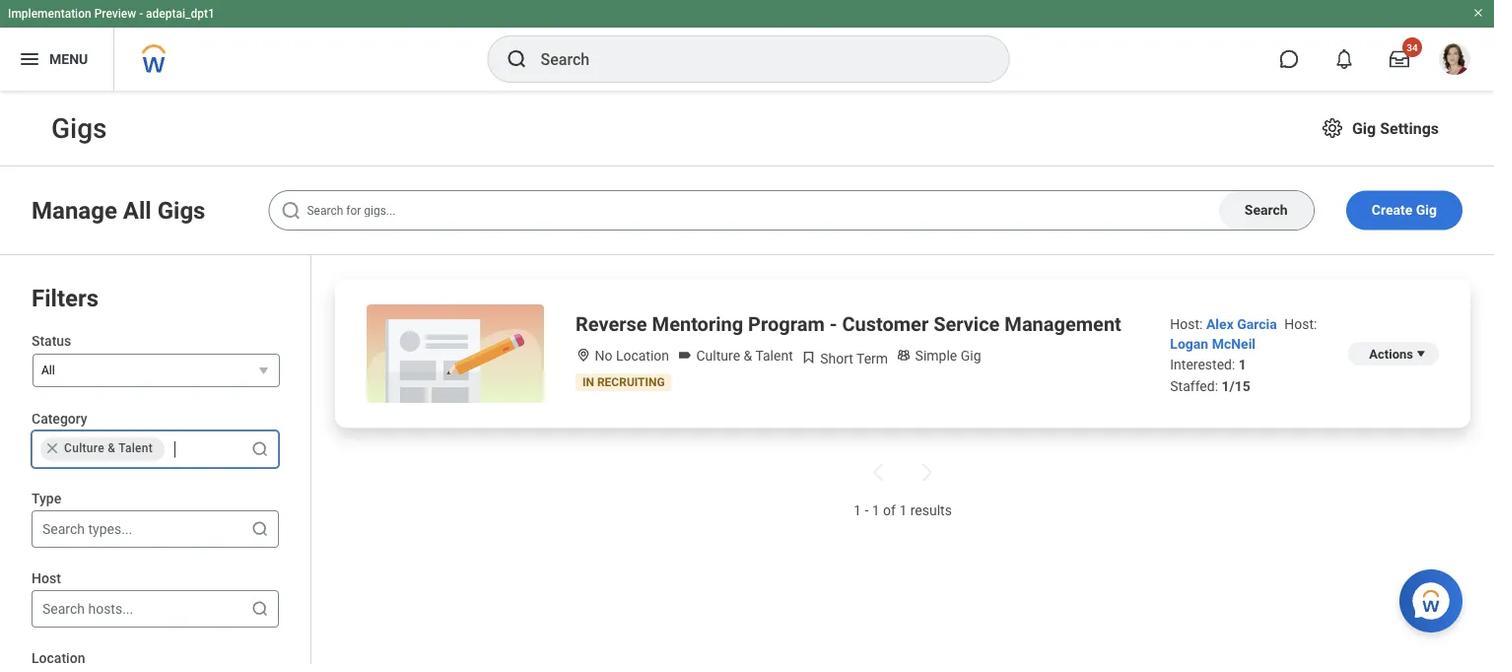Task type: locate. For each thing, give the bounding box(es) containing it.
0 horizontal spatial culture & talent
[[64, 442, 153, 456]]

0 vertical spatial &
[[744, 348, 752, 364]]

culture & talent
[[693, 348, 793, 364], [64, 442, 153, 456]]

gig down service
[[961, 348, 981, 364]]

host: right the garcia on the right top of the page
[[1285, 316, 1318, 332]]

culture & talent right the x icon
[[64, 442, 153, 456]]

- up short
[[830, 313, 838, 336]]

1 horizontal spatial talent
[[756, 348, 793, 364]]

2 horizontal spatial gig
[[1417, 202, 1437, 218]]

0 horizontal spatial talent
[[119, 442, 153, 456]]

- left of
[[865, 503, 869, 519]]

1 search image from the top
[[250, 440, 270, 460]]

1 vertical spatial talent
[[119, 442, 153, 456]]

& right the x icon
[[108, 442, 116, 456]]

garcia
[[1238, 316, 1278, 332]]

management
[[1005, 313, 1122, 336]]

0 vertical spatial culture & talent
[[693, 348, 793, 364]]

search types...
[[42, 521, 132, 537]]

preview
[[94, 7, 136, 21]]

34 button
[[1378, 37, 1423, 81]]

reverse mentoring program - customer service management link
[[576, 311, 1122, 338]]

- right preview
[[139, 7, 143, 21]]

1 horizontal spatial culture
[[697, 348, 740, 364]]

1 horizontal spatial search image
[[279, 199, 303, 223]]

2 horizontal spatial search image
[[505, 47, 529, 71]]

caret down image
[[1414, 346, 1430, 362]]

chevron right image
[[915, 461, 939, 485]]

1 vertical spatial gig
[[1417, 202, 1437, 218]]

actions
[[1370, 346, 1414, 361]]

alex
[[1207, 316, 1234, 332]]

gig inside popup button
[[1353, 119, 1377, 138]]

profile logan mcneil image
[[1439, 43, 1471, 79]]

&
[[744, 348, 752, 364], [108, 442, 116, 456]]

gig
[[1353, 119, 1377, 138], [1417, 202, 1437, 218], [961, 348, 981, 364]]

culture right tag icon
[[697, 348, 740, 364]]

create gig
[[1372, 202, 1437, 218]]

0 horizontal spatial -
[[139, 7, 143, 21]]

inbox large image
[[1390, 49, 1410, 69]]

implementation preview -   adeptai_dpt1
[[8, 7, 215, 21]]

menu
[[49, 51, 88, 67]]

gig right the gear icon
[[1353, 119, 1377, 138]]

1 vertical spatial search image
[[250, 600, 270, 619]]

1 vertical spatial all
[[41, 364, 55, 378]]

talent down the program
[[756, 348, 793, 364]]

2 vertical spatial gig
[[961, 348, 981, 364]]

Host text field
[[42, 600, 46, 619]]

in
[[583, 376, 594, 389]]

culture right the x icon
[[64, 442, 105, 456]]

host
[[32, 570, 61, 587]]

search
[[1245, 202, 1288, 218], [42, 521, 85, 537], [42, 601, 85, 617]]

0 vertical spatial search image
[[250, 440, 270, 460]]

simple gig
[[912, 348, 981, 364]]

gig inside reverse mentoring program - customer service management list
[[961, 348, 981, 364]]

talent down the all dropdown button
[[119, 442, 153, 456]]

culture & talent down the program
[[693, 348, 793, 364]]

0 horizontal spatial gig
[[961, 348, 981, 364]]

types...
[[88, 521, 132, 537]]

host: up logan
[[1171, 316, 1203, 332]]

search image for host
[[250, 600, 270, 619]]

0 horizontal spatial culture
[[64, 442, 105, 456]]

0 horizontal spatial search image
[[250, 520, 270, 539]]

culture & talent inside reverse mentoring program - customer service management list
[[693, 348, 793, 364]]

2 vertical spatial search image
[[250, 520, 270, 539]]

0 vertical spatial search
[[1245, 202, 1288, 218]]

simple
[[916, 348, 958, 364]]

search image for search workday search box
[[505, 47, 529, 71]]

gig right create
[[1417, 202, 1437, 218]]

gear image
[[1321, 116, 1345, 140]]

2 horizontal spatial -
[[865, 503, 869, 519]]

Type text field
[[42, 520, 46, 539]]

all
[[123, 196, 152, 224], [41, 364, 55, 378]]

0 vertical spatial search image
[[505, 47, 529, 71]]

1 horizontal spatial host:
[[1285, 316, 1318, 332]]

2 search image from the top
[[250, 600, 270, 619]]

all left gigs at the left top of the page
[[123, 196, 152, 224]]

culture inside reverse mentoring program - customer service management list
[[697, 348, 740, 364]]

0 vertical spatial -
[[139, 7, 143, 21]]

0 horizontal spatial all
[[41, 364, 55, 378]]

talent
[[756, 348, 793, 364], [119, 442, 153, 456]]

1 horizontal spatial &
[[744, 348, 752, 364]]

1
[[1239, 356, 1247, 372], [854, 503, 862, 519], [872, 503, 880, 519], [900, 503, 907, 519]]

0 vertical spatial culture
[[697, 348, 740, 364]]

-
[[139, 7, 143, 21], [830, 313, 838, 336], [865, 503, 869, 519]]

1 horizontal spatial culture & talent
[[693, 348, 793, 364]]

1 - 1 of 1 results
[[854, 503, 952, 519]]

0 vertical spatial talent
[[756, 348, 793, 364]]

reverse mentoring program - customer service management
[[576, 313, 1122, 336]]

results
[[911, 503, 952, 519]]

1 vertical spatial search image
[[279, 199, 303, 223]]

- inside menu banner
[[139, 7, 143, 21]]

& down the program
[[744, 348, 752, 364]]

adeptai_dpt1
[[146, 7, 215, 21]]

0 horizontal spatial &
[[108, 442, 116, 456]]

host:
[[1171, 316, 1203, 332], [1285, 316, 1318, 332]]

1 horizontal spatial gig
[[1353, 119, 1377, 138]]

search image
[[505, 47, 529, 71], [279, 199, 303, 223], [250, 520, 270, 539]]

Search Workday  search field
[[541, 37, 969, 81]]

reverse mentoring program - customer service management list
[[312, 255, 1495, 665]]

gig inside button
[[1417, 202, 1437, 218]]

logan
[[1171, 335, 1209, 352]]

recruiting
[[597, 376, 665, 389]]

1 vertical spatial culture & talent
[[64, 442, 153, 456]]

2 vertical spatial search
[[42, 601, 85, 617]]

0 horizontal spatial host:
[[1171, 316, 1203, 332]]

culture
[[697, 348, 740, 364], [64, 442, 105, 456]]

1 vertical spatial search
[[42, 521, 85, 537]]

0 vertical spatial gig
[[1353, 119, 1377, 138]]

all down status
[[41, 364, 55, 378]]

0 vertical spatial all
[[123, 196, 152, 224]]

Search text field
[[269, 190, 1315, 231]]

notifications large image
[[1335, 49, 1355, 69]]

1 vertical spatial -
[[830, 313, 838, 336]]

search inside button
[[1245, 202, 1288, 218]]

1 vertical spatial &
[[108, 442, 116, 456]]

search image
[[250, 440, 270, 460], [250, 600, 270, 619]]

reverse
[[576, 313, 647, 336]]



Task type: vqa. For each thing, say whether or not it's contained in the screenshot.
Administration Workday
no



Task type: describe. For each thing, give the bounding box(es) containing it.
alex garcia button
[[1207, 316, 1281, 332]]

gig for simple gig
[[961, 348, 981, 364]]

manage
[[32, 196, 117, 224]]

gig settings button
[[1313, 108, 1447, 148]]

justify image
[[18, 47, 41, 71]]

implementation
[[8, 7, 91, 21]]

contact card matrix manager image
[[896, 348, 912, 363]]

1 horizontal spatial -
[[830, 313, 838, 336]]

settings
[[1380, 119, 1439, 138]]

create gig button
[[1347, 191, 1463, 230]]

term
[[857, 350, 888, 367]]

manage all gigs
[[32, 196, 206, 224]]

no location
[[592, 348, 669, 364]]

no
[[595, 348, 613, 364]]

of
[[883, 503, 896, 519]]

service
[[934, 313, 1000, 336]]

location
[[616, 348, 669, 364]]

short term
[[817, 350, 888, 367]]

all button
[[33, 354, 280, 388]]

34
[[1407, 41, 1418, 53]]

program
[[748, 313, 825, 336]]

search hosts...
[[42, 601, 133, 617]]

create
[[1372, 202, 1413, 218]]

media mylearning image
[[801, 350, 817, 366]]

1 inside host: alex garcia host: logan mcneil interested: 1 staffed: 1/15
[[1239, 356, 1247, 372]]

2 host: from the left
[[1285, 316, 1318, 332]]

x image
[[44, 441, 60, 456]]

close environment banner image
[[1473, 7, 1485, 19]]

staffed:
[[1171, 378, 1219, 394]]

search for search hosts...
[[42, 601, 85, 617]]

short
[[820, 350, 854, 367]]

logan mcneil button
[[1171, 335, 1256, 352]]

host: alex garcia host: logan mcneil interested: 1 staffed: 1/15
[[1171, 316, 1318, 394]]

& inside reverse mentoring program - customer service management list
[[744, 348, 752, 364]]

chevron left image
[[868, 461, 891, 485]]

menu button
[[0, 28, 114, 91]]

all inside dropdown button
[[41, 364, 55, 378]]

actions button
[[1348, 342, 1439, 366]]

gig for create gig
[[1417, 202, 1437, 218]]

search image for category
[[250, 440, 270, 460]]

category
[[32, 411, 87, 427]]

gig settings
[[1353, 119, 1439, 138]]

1/15
[[1222, 378, 1251, 394]]

search image for the search text box
[[279, 199, 303, 223]]

search for search
[[1245, 202, 1288, 218]]

mcneil
[[1212, 335, 1256, 352]]

1 vertical spatial culture
[[64, 442, 105, 456]]

filters
[[32, 284, 99, 313]]

talent inside reverse mentoring program - customer service management list
[[756, 348, 793, 364]]

menu banner
[[0, 0, 1495, 91]]

1 horizontal spatial all
[[123, 196, 152, 224]]

1 host: from the left
[[1171, 316, 1203, 332]]

status
[[32, 333, 71, 349]]

gigs
[[157, 196, 206, 224]]

hosts...
[[88, 601, 133, 617]]

2 vertical spatial -
[[865, 503, 869, 519]]

search button
[[1219, 191, 1314, 230]]

search for search types...
[[42, 521, 85, 537]]

location image
[[576, 348, 592, 363]]

interested:
[[1171, 356, 1236, 372]]

type
[[32, 491, 61, 507]]

mentoring
[[652, 313, 744, 336]]

customer
[[842, 313, 929, 336]]

in recruiting
[[583, 376, 665, 389]]

tag image
[[677, 348, 693, 363]]



